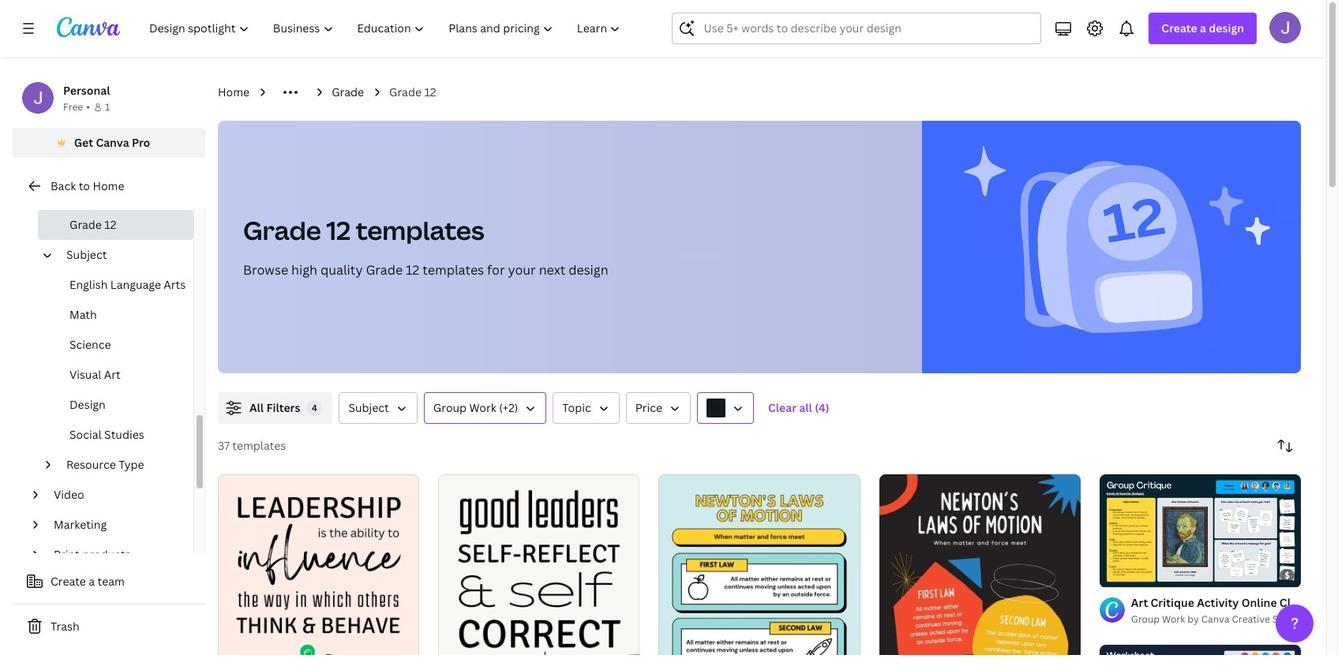 Task type: describe. For each thing, give the bounding box(es) containing it.
group work (+2) button
[[424, 393, 547, 424]]

Search search field
[[704, 13, 1032, 43]]

social
[[70, 427, 102, 442]]

design link
[[38, 390, 194, 420]]

37
[[218, 438, 230, 453]]

get
[[74, 135, 93, 150]]

high
[[291, 261, 317, 279]]

for
[[487, 261, 505, 279]]

print products
[[54, 547, 131, 562]]

2
[[1129, 569, 1134, 580]]

quality
[[321, 261, 363, 279]]

create a design button
[[1150, 13, 1257, 44]]

design inside dropdown button
[[1209, 21, 1245, 36]]

2 vertical spatial templates
[[232, 438, 286, 453]]

group work by canva creative studio link
[[1132, 612, 1303, 628]]

math link
[[38, 300, 194, 330]]

resource
[[66, 457, 116, 472]]

create a team button
[[13, 566, 205, 598]]

by
[[1188, 613, 1200, 626]]

browse high quality grade 12 templates for your next design
[[243, 261, 609, 279]]

4 filter options selected element
[[307, 400, 323, 416]]

create for create a team
[[51, 574, 86, 589]]

arts
[[164, 277, 186, 292]]

all
[[800, 400, 813, 415]]

resource type button
[[60, 450, 184, 480]]

price button
[[626, 393, 691, 424]]

topic
[[563, 400, 591, 415]]

1 vertical spatial group
[[1311, 595, 1339, 610]]

back to home link
[[13, 171, 205, 202]]

work inside art critique activity online class group group work by canva creative studio
[[1163, 613, 1186, 626]]

marketing
[[54, 517, 107, 532]]

a for team
[[89, 574, 95, 589]]

1 vertical spatial templates
[[423, 261, 484, 279]]

design
[[70, 397, 106, 412]]

group inside group work (+2) button
[[434, 400, 467, 415]]

all filters
[[250, 400, 300, 415]]

grade 11 link
[[38, 180, 194, 210]]

0 horizontal spatial art
[[104, 367, 121, 382]]

critique
[[1151, 595, 1195, 610]]

online
[[1242, 595, 1278, 610]]

Sort by button
[[1270, 430, 1302, 462]]

type
[[119, 457, 144, 472]]

get canva pro button
[[13, 128, 205, 158]]

creative
[[1233, 613, 1271, 626]]

studies
[[104, 427, 144, 442]]

class
[[1280, 595, 1309, 610]]

student leadership quote poster in red beige typography style image
[[439, 475, 640, 656]]

back to home
[[51, 179, 124, 194]]

get canva pro
[[74, 135, 150, 150]]

student leadership quote poster in red green typography style image
[[218, 475, 420, 656]]

filters
[[267, 400, 300, 415]]

topic button
[[553, 393, 620, 424]]

print
[[54, 547, 80, 562]]

group work (+2)
[[434, 400, 518, 415]]

grade 11
[[70, 187, 116, 202]]

0 vertical spatial subject
[[66, 247, 107, 262]]

(+2)
[[499, 400, 518, 415]]

$
[[1285, 569, 1291, 581]]

activity
[[1198, 595, 1240, 610]]

1 of 2 link
[[1100, 474, 1302, 588]]

art critique activity online class group work image
[[1100, 474, 1302, 588]]

marketing link
[[47, 510, 184, 540]]

canva inside button
[[96, 135, 129, 150]]

1 of 2
[[1111, 569, 1134, 580]]

clear all (4)
[[769, 400, 830, 415]]

1 horizontal spatial grade 12
[[389, 85, 436, 100]]

to
[[79, 179, 90, 194]]

science link
[[38, 330, 194, 360]]

art critique activity online class group link
[[1132, 595, 1339, 612]]

free
[[63, 100, 83, 114]]

1 horizontal spatial group
[[1132, 613, 1160, 626]]



Task type: vqa. For each thing, say whether or not it's contained in the screenshot.
Recent to the right
no



Task type: locate. For each thing, give the bounding box(es) containing it.
group down critique
[[1132, 613, 1160, 626]]

0 vertical spatial a
[[1201, 21, 1207, 36]]

back
[[51, 179, 76, 194]]

next
[[539, 261, 566, 279]]

1 inside 1 of 2 link
[[1111, 569, 1116, 580]]

0 horizontal spatial a
[[89, 574, 95, 589]]

create inside button
[[51, 574, 86, 589]]

0 horizontal spatial 1
[[105, 100, 110, 114]]

visual art link
[[38, 360, 194, 390]]

resource type
[[66, 457, 144, 472]]

team
[[98, 574, 125, 589]]

None search field
[[673, 13, 1042, 44]]

2 horizontal spatial group
[[1311, 595, 1339, 610]]

a for design
[[1201, 21, 1207, 36]]

trash
[[51, 619, 79, 634]]

work left (+2)
[[470, 400, 497, 415]]

4
[[312, 402, 317, 414]]

subject button
[[60, 240, 184, 270], [339, 393, 418, 424]]

canva left pro
[[96, 135, 129, 150]]

studio
[[1273, 613, 1303, 626]]

video link
[[47, 480, 184, 510]]

create inside dropdown button
[[1162, 21, 1198, 36]]

create
[[1162, 21, 1198, 36], [51, 574, 86, 589]]

1 vertical spatial create
[[51, 574, 86, 589]]

art
[[104, 367, 121, 382], [1132, 595, 1149, 610]]

1 for 1
[[105, 100, 110, 114]]

0 vertical spatial work
[[470, 400, 497, 415]]

personal
[[63, 83, 110, 98]]

12 down top level navigation element
[[424, 85, 436, 100]]

11
[[105, 187, 116, 202]]

1 vertical spatial art
[[1132, 595, 1149, 610]]

1 horizontal spatial a
[[1201, 21, 1207, 36]]

design left jacob simon image
[[1209, 21, 1245, 36]]

0 vertical spatial design
[[1209, 21, 1245, 36]]

clear
[[769, 400, 797, 415]]

social studies link
[[38, 420, 194, 450]]

pro
[[132, 135, 150, 150]]

1 vertical spatial home
[[93, 179, 124, 194]]

0 vertical spatial art
[[104, 367, 121, 382]]

red yellow and blue organic natural laws of motion physics poster image
[[880, 475, 1081, 656]]

english
[[70, 277, 108, 292]]

1 vertical spatial a
[[89, 574, 95, 589]]

1 horizontal spatial design
[[1209, 21, 1245, 36]]

art down 2
[[1132, 595, 1149, 610]]

art inside art critique activity online class group group work by canva creative studio
[[1132, 595, 1149, 610]]

0 vertical spatial 1
[[105, 100, 110, 114]]

products
[[82, 547, 131, 562]]

1 horizontal spatial create
[[1162, 21, 1198, 36]]

math
[[70, 307, 97, 322]]

0 horizontal spatial grade 12
[[70, 217, 116, 232]]

#15181b image
[[707, 399, 726, 418]]

0 vertical spatial templates
[[356, 213, 485, 247]]

subject up 'english'
[[66, 247, 107, 262]]

1 left "of"
[[1111, 569, 1116, 580]]

0 horizontal spatial create
[[51, 574, 86, 589]]

1 horizontal spatial art
[[1132, 595, 1149, 610]]

1 horizontal spatial canva
[[1202, 613, 1230, 626]]

1 vertical spatial subject button
[[339, 393, 418, 424]]

(4)
[[815, 400, 830, 415]]

0 horizontal spatial group
[[434, 400, 467, 415]]

subject button up english language arts
[[60, 240, 184, 270]]

jacob simon image
[[1270, 12, 1302, 43]]

subject
[[66, 247, 107, 262], [349, 400, 389, 415]]

0 horizontal spatial subject button
[[60, 240, 184, 270]]

1 vertical spatial work
[[1163, 613, 1186, 626]]

grade
[[332, 85, 364, 100], [389, 85, 422, 100], [70, 187, 102, 202], [243, 213, 321, 247], [70, 217, 102, 232], [366, 261, 403, 279]]

home link
[[218, 84, 250, 101]]

design right next
[[569, 261, 609, 279]]

visual
[[70, 367, 101, 382]]

a inside button
[[89, 574, 95, 589]]

a
[[1201, 21, 1207, 36], [89, 574, 95, 589]]

grade 12
[[389, 85, 436, 100], [70, 217, 116, 232]]

a inside dropdown button
[[1201, 21, 1207, 36]]

art critique activity online class group group work by canva creative studio
[[1132, 595, 1339, 626]]

1 horizontal spatial 1
[[1111, 569, 1116, 580]]

create a design
[[1162, 21, 1245, 36]]

0 horizontal spatial canva
[[96, 135, 129, 150]]

37 templates
[[218, 438, 286, 453]]

design
[[1209, 21, 1245, 36], [569, 261, 609, 279]]

1 horizontal spatial work
[[1163, 613, 1186, 626]]

print products link
[[47, 540, 184, 570]]

canva inside art critique activity online class group group work by canva creative studio
[[1202, 613, 1230, 626]]

grade 12 templates
[[243, 213, 485, 247]]

templates
[[356, 213, 485, 247], [423, 261, 484, 279], [232, 438, 286, 453]]

templates up browse high quality grade 12 templates for your next design
[[356, 213, 485, 247]]

1 horizontal spatial subject
[[349, 400, 389, 415]]

1 horizontal spatial home
[[218, 85, 250, 100]]

1 vertical spatial design
[[569, 261, 609, 279]]

writing activity online class group work image
[[1100, 645, 1302, 656]]

0 horizontal spatial design
[[569, 261, 609, 279]]

english language arts link
[[38, 270, 194, 300]]

12 up quality
[[327, 213, 351, 247]]

12
[[424, 85, 436, 100], [327, 213, 351, 247], [105, 217, 116, 232], [406, 261, 420, 279]]

1 vertical spatial 1
[[1111, 569, 1116, 580]]

browse
[[243, 261, 288, 279]]

canva down activity
[[1202, 613, 1230, 626]]

science
[[70, 337, 111, 352]]

your
[[508, 261, 536, 279]]

group right class
[[1311, 595, 1339, 610]]

create a team
[[51, 574, 125, 589]]

0 vertical spatial grade 12
[[389, 85, 436, 100]]

group
[[434, 400, 467, 415], [1311, 595, 1339, 610], [1132, 613, 1160, 626]]

price
[[636, 400, 663, 415]]

subject right 4 filter options selected element
[[349, 400, 389, 415]]

1
[[105, 100, 110, 114], [1111, 569, 1116, 580]]

1 horizontal spatial subject button
[[339, 393, 418, 424]]

work inside button
[[470, 400, 497, 415]]

0 vertical spatial canva
[[96, 135, 129, 150]]

clear all (4) button
[[761, 393, 838, 424]]

0 vertical spatial group
[[434, 400, 467, 415]]

work
[[470, 400, 497, 415], [1163, 613, 1186, 626]]

trash link
[[13, 611, 205, 643]]

video
[[54, 487, 84, 502]]

12 down 11
[[105, 217, 116, 232]]

1 vertical spatial canva
[[1202, 613, 1230, 626]]

1 right • at the left
[[105, 100, 110, 114]]

0 vertical spatial create
[[1162, 21, 1198, 36]]

•
[[86, 100, 90, 114]]

art right the visual
[[104, 367, 121, 382]]

visual art
[[70, 367, 121, 382]]

1 vertical spatial subject
[[349, 400, 389, 415]]

top level navigation element
[[139, 13, 635, 44]]

12 down grade 12 templates
[[406, 261, 420, 279]]

0 horizontal spatial subject
[[66, 247, 107, 262]]

home inside the back to home link
[[93, 179, 124, 194]]

group left (+2)
[[434, 400, 467, 415]]

0 horizontal spatial home
[[93, 179, 124, 194]]

subject button right 4 filter options selected element
[[339, 393, 418, 424]]

english language arts
[[70, 277, 186, 292]]

social studies
[[70, 427, 144, 442]]

templates right 37
[[232, 438, 286, 453]]

2 vertical spatial group
[[1132, 613, 1160, 626]]

home
[[218, 85, 250, 100], [93, 179, 124, 194]]

0 vertical spatial home
[[218, 85, 250, 100]]

work down critique
[[1163, 613, 1186, 626]]

all
[[250, 400, 264, 415]]

#15181b image
[[707, 399, 726, 418]]

yellow and turquoise lined laws of motion physics poster image
[[659, 475, 861, 656]]

language
[[110, 277, 161, 292]]

create for create a design
[[1162, 21, 1198, 36]]

0 vertical spatial subject button
[[60, 240, 184, 270]]

free •
[[63, 100, 90, 114]]

1 vertical spatial grade 12
[[70, 217, 116, 232]]

1 for 1 of 2
[[1111, 569, 1116, 580]]

templates left for
[[423, 261, 484, 279]]

grade 12 down grade 11
[[70, 217, 116, 232]]

of
[[1118, 569, 1127, 580]]

grade 12 down top level navigation element
[[389, 85, 436, 100]]

0 horizontal spatial work
[[470, 400, 497, 415]]



